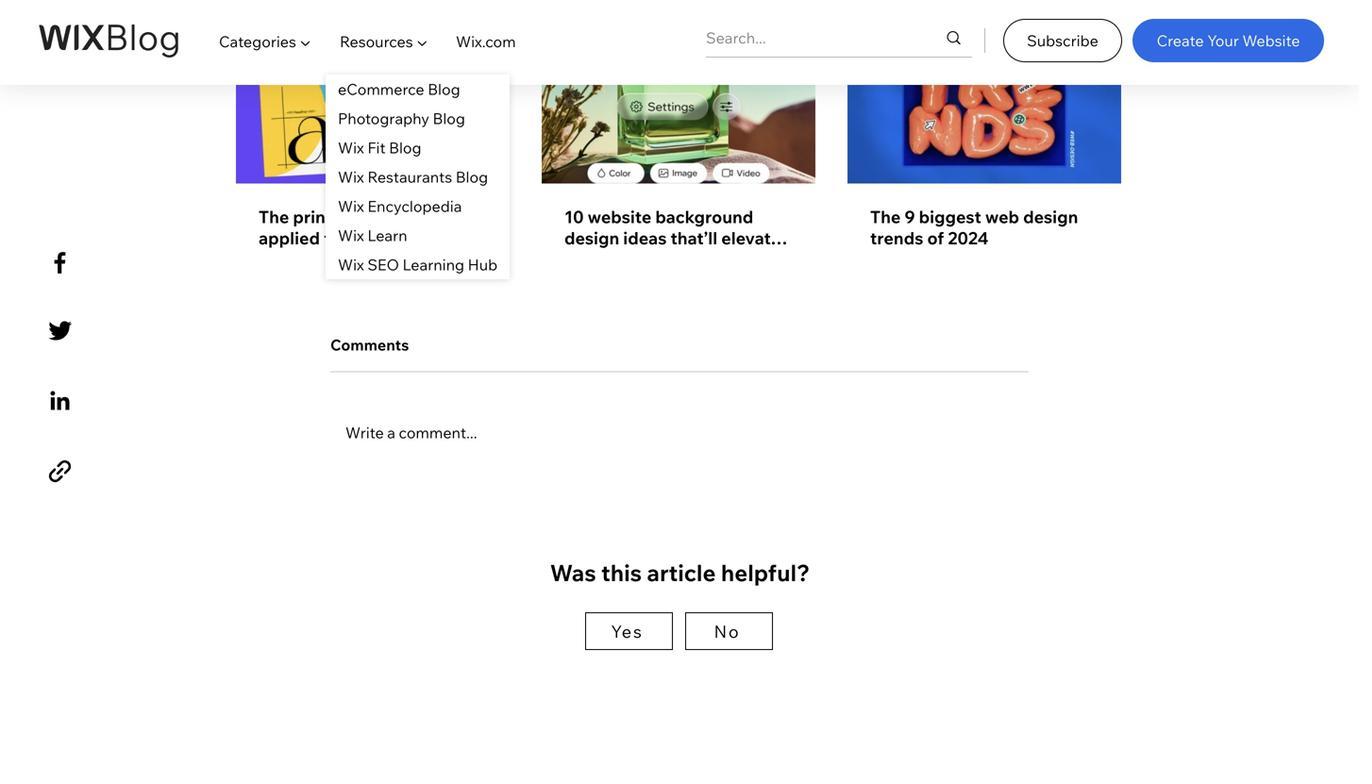 Task type: locate. For each thing, give the bounding box(es) containing it.
subscribe link
[[1004, 19, 1123, 62]]

photography
[[338, 109, 430, 128]]

blog up photography blog link in the top of the page
[[428, 80, 461, 99]]

the left 9
[[871, 206, 901, 228]]

2 horizontal spatial design
[[1024, 206, 1079, 228]]

2024
[[948, 228, 989, 249]]

4 wix from the top
[[338, 226, 364, 245]]

wix encyclopedia
[[338, 197, 462, 216]]

write a comment... button
[[331, 406, 1029, 459]]

3 wix from the top
[[338, 197, 364, 216]]

blog down wix fit blog link
[[456, 168, 488, 187]]

▼ for categories ▼
[[300, 32, 311, 51]]

comment...
[[399, 423, 478, 442]]

the 9 biggest web design trends of 2024 link
[[871, 206, 1099, 249]]

the inside the principles of design applied to websites: where creativity meets strategy
[[259, 206, 289, 228]]

0 horizontal spatial design
[[398, 206, 453, 228]]

categories ▼
[[219, 32, 311, 51]]

helpful?
[[721, 559, 810, 587]]

the up creativity
[[259, 206, 289, 228]]

of
[[377, 206, 394, 228], [928, 228, 945, 249]]

2 the from the left
[[871, 206, 901, 228]]

share article on twitter image
[[43, 315, 76, 348]]

None search field
[[706, 19, 973, 57]]

2 ▼ from the left
[[417, 32, 428, 51]]

article
[[647, 559, 716, 587]]

biggest
[[919, 206, 982, 228]]

the inside the 9 biggest web design trends of 2024
[[871, 206, 901, 228]]

yes button
[[585, 613, 673, 651]]

online
[[605, 249, 655, 270]]

▼
[[300, 32, 311, 51], [417, 32, 428, 51]]

wix for wix seo learning hub
[[338, 255, 364, 274]]

wix inside 'link'
[[338, 255, 364, 274]]

ecommerce
[[338, 80, 425, 99]]

0 horizontal spatial ▼
[[300, 32, 311, 51]]

applied
[[259, 228, 320, 249]]

the
[[259, 206, 289, 228], [871, 206, 901, 228]]

copy link of the article image
[[43, 455, 76, 488], [43, 455, 76, 488]]

photography blog link
[[326, 104, 510, 133]]

blog
[[428, 80, 461, 99], [433, 109, 466, 128], [389, 138, 422, 157], [456, 168, 488, 187]]

design for elevate
[[565, 228, 620, 249]]

photography blog
[[338, 109, 466, 128]]

learn
[[368, 226, 408, 245]]

1 ▼ from the left
[[300, 32, 311, 51]]

blog down ecommerce blog link
[[433, 109, 466, 128]]

1 horizontal spatial of
[[928, 228, 945, 249]]

10
[[565, 206, 584, 228]]

▼ right resources
[[417, 32, 428, 51]]

ideas
[[624, 228, 667, 249]]

design for websites:
[[398, 206, 453, 228]]

0 horizontal spatial of
[[377, 206, 394, 228]]

10 website background design ideas that'll elevate your online presence
[[565, 206, 781, 270]]

share article on linkedin image
[[43, 385, 76, 418], [43, 385, 76, 418]]

site element
[[205, 15, 557, 280]]

wix
[[338, 138, 364, 157], [338, 168, 364, 187], [338, 197, 364, 216], [338, 226, 364, 245], [338, 255, 364, 274]]

background
[[656, 206, 754, 228]]

0 horizontal spatial the
[[259, 206, 289, 228]]

design inside the principles of design applied to websites: where creativity meets strategy
[[398, 206, 453, 228]]

2 wix from the top
[[338, 168, 364, 187]]

website
[[1243, 31, 1301, 50]]

a
[[387, 423, 396, 442]]

resources  ▼
[[340, 32, 428, 51]]

encyclopedia
[[368, 197, 462, 216]]

1 the from the left
[[259, 206, 289, 228]]

the for the principles of design applied to websites: where creativity meets strategy
[[259, 206, 289, 228]]

wix for wix encyclopedia
[[338, 197, 364, 216]]

creativity
[[259, 249, 336, 270]]

1 horizontal spatial the
[[871, 206, 901, 228]]

wix for wix restaurants blog
[[338, 168, 364, 187]]

1 wix from the top
[[338, 138, 364, 157]]

wix for wix fit blog
[[338, 138, 364, 157]]

5 wix from the top
[[338, 255, 364, 274]]

share article on facebook image
[[43, 247, 76, 280]]

1 horizontal spatial design
[[565, 228, 620, 249]]

yes
[[611, 621, 644, 642]]

▼ right categories
[[300, 32, 311, 51]]

the principles of design applied to websites: where creativity meets strategy
[[259, 206, 476, 270]]

write a comment...
[[346, 423, 478, 442]]

design inside 10 website background design ideas that'll elevate your online presence
[[565, 228, 620, 249]]

seo
[[368, 255, 399, 274]]

blog right fit
[[389, 138, 422, 157]]

1 horizontal spatial ▼
[[417, 32, 428, 51]]

design
[[398, 206, 453, 228], [1024, 206, 1079, 228], [565, 228, 620, 249]]

principles
[[293, 206, 374, 228]]



Task type: vqa. For each thing, say whether or not it's contained in the screenshot.
The ▼ associated with Resources  ▼
yes



Task type: describe. For each thing, give the bounding box(es) containing it.
restaurants
[[368, 168, 452, 187]]

Search... search field
[[706, 19, 908, 57]]

create
[[1157, 31, 1205, 50]]

meets
[[340, 249, 391, 270]]

of inside the principles of design applied to websites: where creativity meets strategy
[[377, 206, 394, 228]]

that'll
[[671, 228, 718, 249]]

subscribe
[[1028, 31, 1099, 50]]

wix fit blog link
[[326, 133, 510, 162]]

categories
[[219, 32, 296, 51]]

wix for wix learn
[[338, 226, 364, 245]]

no button
[[686, 613, 773, 651]]

fit
[[368, 138, 386, 157]]

web
[[986, 206, 1020, 228]]

elevate
[[722, 228, 781, 249]]

write
[[346, 423, 384, 442]]

wix seo learning hub link
[[326, 250, 510, 280]]

share article on facebook image
[[43, 247, 76, 280]]

wix fit blog
[[338, 138, 422, 157]]

websites:
[[345, 228, 422, 249]]

hub
[[468, 255, 498, 274]]

where
[[426, 228, 476, 249]]

website
[[588, 206, 652, 228]]

share article on twitter image
[[43, 315, 76, 348]]

wix learn link
[[326, 221, 510, 250]]

trends
[[871, 228, 924, 249]]

was this article helpful?
[[550, 559, 810, 587]]

the principles of design applied to websites: where creativity meets strategy link
[[259, 206, 487, 270]]

create your website link
[[1133, 19, 1325, 62]]

learning
[[403, 255, 465, 274]]

your
[[1208, 31, 1240, 50]]

of inside the 9 biggest web design trends of 2024
[[928, 228, 945, 249]]

presence
[[659, 249, 734, 270]]

9
[[905, 206, 916, 228]]

ecommerce blog link
[[326, 75, 510, 104]]

design inside the 9 biggest web design trends of 2024
[[1024, 206, 1079, 228]]

wix seo learning hub
[[338, 255, 498, 274]]

comments
[[331, 336, 409, 355]]

create your website
[[1157, 31, 1301, 50]]

the 9 biggest web design trends of 2024
[[871, 206, 1079, 249]]

wix learn
[[338, 226, 408, 245]]

the for the 9 biggest web design trends of 2024
[[871, 206, 901, 228]]

to
[[324, 228, 341, 249]]

was
[[550, 559, 596, 587]]

resources
[[340, 32, 413, 51]]

your
[[565, 249, 601, 270]]

no
[[714, 621, 741, 642]]

10 website background design ideas that'll elevate your online presence link
[[565, 206, 793, 270]]

wix.com
[[456, 32, 516, 51]]

wix restaurants blog
[[338, 168, 488, 187]]

this
[[602, 559, 642, 587]]

▼ for resources  ▼
[[417, 32, 428, 51]]

wix encyclopedia link
[[326, 192, 510, 221]]

wix.com link
[[442, 15, 531, 68]]

ecommerce blog
[[338, 80, 461, 99]]

strategy
[[394, 249, 463, 270]]

wix restaurants blog link
[[326, 162, 510, 192]]



